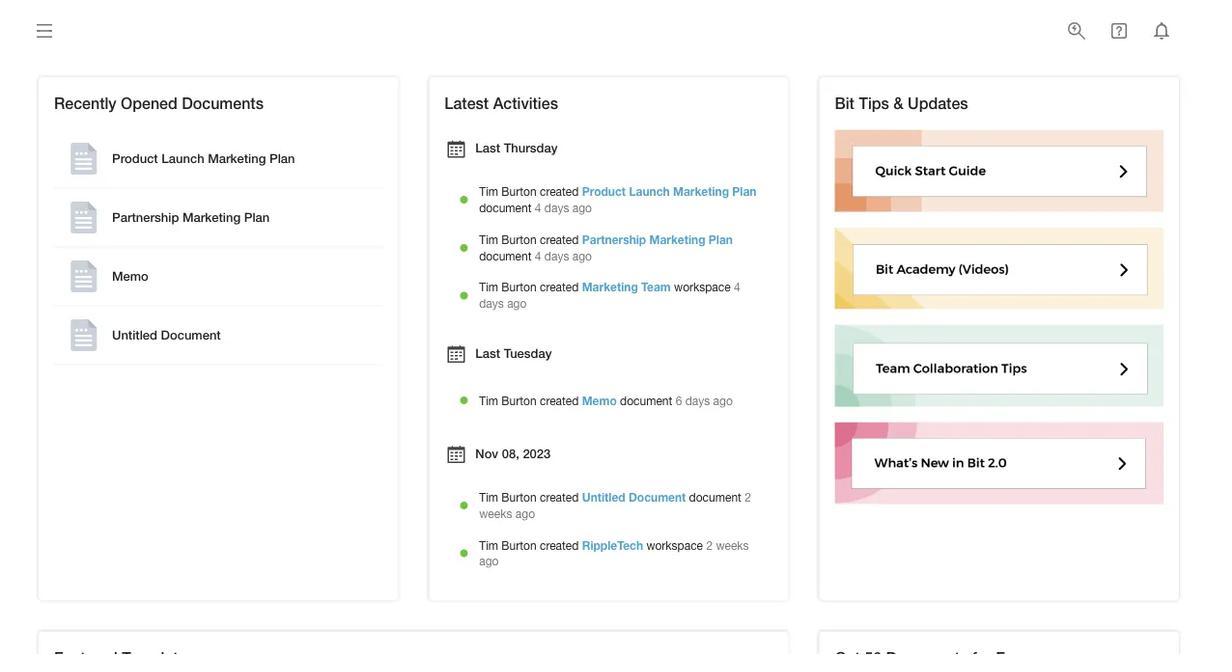 Task type: vqa. For each thing, say whether or not it's contained in the screenshot.


Task type: describe. For each thing, give the bounding box(es) containing it.
1 vertical spatial workspace
[[647, 539, 703, 552]]

days inside tim burton created product launch marketing plan document 4 days ago
[[545, 201, 569, 215]]

ago inside the 4 days ago
[[507, 297, 527, 310]]

days right 6
[[686, 394, 710, 407]]

2 weeks ago for untitled
[[479, 491, 751, 521]]

weeks for tim burton created rippletech workspace
[[716, 539, 749, 552]]

last for last thursday
[[475, 140, 500, 155]]

plan inside "tim burton created partnership marketing plan document 4 days ago"
[[709, 233, 733, 246]]

created for rippletech
[[540, 539, 579, 552]]

2 weeks ago for rippletech
[[479, 539, 749, 569]]

created for partnership
[[540, 233, 579, 246]]

0 horizontal spatial document
[[161, 328, 221, 343]]

marketing inside tim burton created product launch marketing plan document 4 days ago
[[673, 185, 729, 198]]

1 vertical spatial memo
[[582, 394, 617, 407]]

last thursday
[[475, 140, 558, 155]]

thursday
[[504, 140, 558, 155]]

0 vertical spatial memo
[[112, 269, 149, 284]]

team
[[641, 281, 671, 294]]

burton for tim burton created rippletech workspace
[[502, 539, 537, 552]]

4 inside "tim burton created partnership marketing plan document 4 days ago"
[[535, 249, 541, 263]]

created for memo
[[540, 394, 579, 407]]

tim for tim burton created untitled document document
[[479, 491, 498, 504]]

weeks for tim burton created untitled document document
[[479, 507, 512, 521]]

0 horizontal spatial untitled document link
[[58, 310, 379, 361]]

latest activities
[[445, 94, 558, 113]]

tim for tim burton created product launch marketing plan document 4 days ago
[[479, 185, 498, 198]]

4 inside the 4 days ago
[[734, 281, 741, 294]]

4 inside tim burton created product launch marketing plan document 4 days ago
[[535, 201, 541, 215]]

tuesday
[[504, 346, 552, 361]]

days inside "tim burton created partnership marketing plan document 4 days ago"
[[545, 249, 569, 263]]

product launch marketing plan
[[112, 151, 295, 166]]

plan inside product launch marketing plan link
[[270, 151, 295, 166]]

tim for tim burton created marketing team workspace
[[479, 281, 498, 294]]

recently opened documents
[[54, 94, 264, 113]]

created for untitled
[[540, 491, 579, 504]]

partnership inside "tim burton created partnership marketing plan document 4 days ago"
[[582, 233, 646, 246]]

burton for tim burton created partnership marketing plan document 4 days ago
[[502, 233, 537, 246]]

partnership marketing plan
[[112, 210, 270, 225]]

product inside tim burton created product launch marketing plan document 4 days ago
[[582, 185, 626, 198]]

tips
[[859, 94, 889, 113]]

burton for tim burton created memo document 6 days ago
[[502, 394, 537, 407]]

0 vertical spatial partnership
[[112, 210, 179, 225]]

documents
[[182, 94, 264, 113]]

tim burton created partnership marketing plan document 4 days ago
[[479, 233, 733, 263]]

tim burton created product launch marketing plan document 4 days ago
[[479, 185, 757, 215]]

last for last tuesday
[[475, 346, 500, 361]]

plan inside tim burton created product launch marketing plan document 4 days ago
[[733, 185, 757, 198]]

burton for tim burton created product launch marketing plan document 4 days ago
[[502, 185, 537, 198]]

launch inside tim burton created product launch marketing plan document 4 days ago
[[629, 185, 670, 198]]

1 vertical spatial document
[[629, 491, 686, 504]]

4 days ago
[[479, 281, 741, 310]]

created for marketing
[[540, 281, 579, 294]]

ago inside "tim burton created partnership marketing plan document 4 days ago"
[[573, 249, 592, 263]]

partnership marketing plan link for recently opened documents
[[58, 193, 379, 243]]



Task type: locate. For each thing, give the bounding box(es) containing it.
1 horizontal spatial partnership marketing plan link
[[582, 233, 733, 246]]

1 horizontal spatial document
[[629, 491, 686, 504]]

1 vertical spatial memo link
[[582, 394, 617, 407]]

opened
[[121, 94, 178, 113]]

1 horizontal spatial untitled document link
[[582, 491, 686, 504]]

last left "thursday"
[[475, 140, 500, 155]]

workspace right rippletech on the bottom of page
[[647, 539, 703, 552]]

0 vertical spatial document
[[161, 328, 221, 343]]

2 weeks ago down the tim burton created untitled document document
[[479, 539, 749, 569]]

1 vertical spatial last
[[475, 346, 500, 361]]

0 vertical spatial launch
[[162, 151, 204, 166]]

2 burton from the top
[[502, 233, 537, 246]]

weeks
[[479, 507, 512, 521], [716, 539, 749, 552]]

last
[[475, 140, 500, 155], [475, 346, 500, 361]]

tim inside tim burton created product launch marketing plan document 4 days ago
[[479, 185, 498, 198]]

tim burton created marketing team workspace
[[479, 281, 731, 294]]

created left rippletech link
[[540, 539, 579, 552]]

2 for workspace
[[706, 539, 713, 552]]

plan
[[270, 151, 295, 166], [733, 185, 757, 198], [244, 210, 270, 225], [709, 233, 733, 246]]

1 vertical spatial product launch marketing plan link
[[582, 185, 757, 198]]

1 tim from the top
[[479, 185, 498, 198]]

rippletech
[[582, 539, 643, 552]]

0 vertical spatial untitled
[[112, 328, 157, 343]]

0 vertical spatial 2
[[745, 491, 751, 504]]

latest
[[445, 94, 489, 113]]

5 tim from the top
[[479, 491, 498, 504]]

2 weeks ago up rippletech link
[[479, 491, 751, 521]]

5 created from the top
[[540, 491, 579, 504]]

0 horizontal spatial partnership
[[112, 210, 179, 225]]

tim burton created rippletech workspace
[[479, 539, 703, 552]]

1 created from the top
[[540, 185, 579, 198]]

6 tim from the top
[[479, 539, 498, 552]]

0 vertical spatial product
[[112, 151, 158, 166]]

tim for tim burton created partnership marketing plan document 4 days ago
[[479, 233, 498, 246]]

burton for tim burton created untitled document document
[[502, 491, 537, 504]]

product down opened
[[112, 151, 158, 166]]

0 vertical spatial product launch marketing plan link
[[58, 134, 379, 184]]

memo up untitled document
[[112, 269, 149, 284]]

created inside tim burton created product launch marketing plan document 4 days ago
[[540, 185, 579, 198]]

partnership
[[112, 210, 179, 225], [582, 233, 646, 246]]

1 vertical spatial partnership
[[582, 233, 646, 246]]

1 vertical spatial untitled
[[582, 491, 626, 504]]

days up tim burton created marketing team workspace
[[545, 249, 569, 263]]

tim for tim burton created memo document 6 days ago
[[479, 394, 498, 407]]

tim for tim burton created rippletech workspace
[[479, 539, 498, 552]]

0 horizontal spatial product launch marketing plan link
[[58, 134, 379, 184]]

1 vertical spatial product
[[582, 185, 626, 198]]

partnership marketing plan link
[[58, 193, 379, 243], [582, 233, 733, 246]]

created down tuesday
[[540, 394, 579, 407]]

nov
[[475, 446, 499, 461]]

1 vertical spatial 2
[[706, 539, 713, 552]]

0 horizontal spatial 2
[[706, 539, 713, 552]]

workspace right team
[[674, 281, 731, 294]]

untitled document
[[112, 328, 221, 343]]

4
[[535, 201, 541, 215], [535, 249, 541, 263], [734, 281, 741, 294]]

4 created from the top
[[540, 394, 579, 407]]

1 horizontal spatial memo
[[582, 394, 617, 407]]

3 created from the top
[[540, 281, 579, 294]]

4 up tim burton created marketing team workspace
[[535, 249, 541, 263]]

ago
[[573, 201, 592, 215], [573, 249, 592, 263], [507, 297, 527, 310], [713, 394, 733, 407], [516, 507, 535, 521], [479, 555, 499, 569]]

0 horizontal spatial weeks
[[479, 507, 512, 521]]

memo
[[112, 269, 149, 284], [582, 394, 617, 407]]

2 last from the top
[[475, 346, 500, 361]]

2
[[745, 491, 751, 504], [706, 539, 713, 552]]

2 created from the top
[[540, 233, 579, 246]]

0 vertical spatial 2 weeks ago
[[479, 491, 751, 521]]

marketing
[[208, 151, 266, 166], [673, 185, 729, 198], [183, 210, 241, 225], [650, 233, 706, 246], [582, 281, 638, 294]]

1 horizontal spatial untitled
[[582, 491, 626, 504]]

untitled document link
[[58, 310, 379, 361], [582, 491, 686, 504]]

burton inside "tim burton created partnership marketing plan document 4 days ago"
[[502, 233, 537, 246]]

2 tim from the top
[[479, 233, 498, 246]]

0 vertical spatial memo link
[[58, 252, 379, 302]]

memo left 6
[[582, 394, 617, 407]]

1 last from the top
[[475, 140, 500, 155]]

burton inside tim burton created product launch marketing plan document 4 days ago
[[502, 185, 537, 198]]

6 burton from the top
[[502, 539, 537, 552]]

partnership marketing plan link down product launch marketing plan
[[58, 193, 379, 243]]

created down "tim burton created partnership marketing plan document 4 days ago"
[[540, 281, 579, 294]]

3 tim from the top
[[479, 281, 498, 294]]

rippletech link
[[582, 539, 643, 552]]

1 horizontal spatial launch
[[629, 185, 670, 198]]

3 burton from the top
[[502, 281, 537, 294]]

bit
[[835, 94, 855, 113]]

days inside the 4 days ago
[[479, 297, 504, 310]]

0 vertical spatial last
[[475, 140, 500, 155]]

memo link down partnership marketing plan
[[58, 252, 379, 302]]

0 horizontal spatial untitled
[[112, 328, 157, 343]]

6 created from the top
[[540, 539, 579, 552]]

launch
[[162, 151, 204, 166], [629, 185, 670, 198]]

08,
[[502, 446, 519, 461]]

activities
[[493, 94, 558, 113]]

1 vertical spatial launch
[[629, 185, 670, 198]]

2 2 weeks ago from the top
[[479, 539, 749, 569]]

last tuesday
[[475, 346, 552, 361]]

0 horizontal spatial memo
[[112, 269, 149, 284]]

1 horizontal spatial memo link
[[582, 394, 617, 407]]

partnership marketing plan link up team
[[582, 233, 733, 246]]

&
[[894, 94, 904, 113]]

tim inside "tim burton created partnership marketing plan document 4 days ago"
[[479, 233, 498, 246]]

burton
[[502, 185, 537, 198], [502, 233, 537, 246], [502, 281, 537, 294], [502, 394, 537, 407], [502, 491, 537, 504], [502, 539, 537, 552]]

nov 08, 2023
[[475, 446, 551, 461]]

launch up partnership marketing plan
[[162, 151, 204, 166]]

4 right team
[[734, 281, 741, 294]]

1 vertical spatial 2 weeks ago
[[479, 539, 749, 569]]

marketing team link
[[582, 281, 671, 294]]

2 for document
[[745, 491, 751, 504]]

2 weeks ago
[[479, 491, 751, 521], [479, 539, 749, 569]]

document inside tim burton created product launch marketing plan document 4 days ago
[[479, 201, 532, 215]]

marketing inside "tim burton created partnership marketing plan document 4 days ago"
[[650, 233, 706, 246]]

4 down "thursday"
[[535, 201, 541, 215]]

0 vertical spatial weeks
[[479, 507, 512, 521]]

4 tim from the top
[[479, 394, 498, 407]]

document inside "tim burton created partnership marketing plan document 4 days ago"
[[479, 249, 532, 263]]

0 vertical spatial untitled document link
[[58, 310, 379, 361]]

created inside "tim burton created partnership marketing plan document 4 days ago"
[[540, 233, 579, 246]]

days
[[545, 201, 569, 215], [545, 249, 569, 263], [479, 297, 504, 310], [686, 394, 710, 407]]

1 burton from the top
[[502, 185, 537, 198]]

product
[[112, 151, 158, 166], [582, 185, 626, 198]]

1 horizontal spatial 2
[[745, 491, 751, 504]]

tim burton created memo document 6 days ago
[[479, 394, 733, 407]]

days up "tim burton created partnership marketing plan document 4 days ago"
[[545, 201, 569, 215]]

1 vertical spatial untitled document link
[[582, 491, 686, 504]]

document
[[479, 201, 532, 215], [479, 249, 532, 263], [620, 394, 673, 407], [689, 491, 742, 504]]

5 burton from the top
[[502, 491, 537, 504]]

burton for tim burton created marketing team workspace
[[502, 281, 537, 294]]

product launch marketing plan link up "tim burton created partnership marketing plan document 4 days ago"
[[582, 185, 757, 198]]

4 burton from the top
[[502, 394, 537, 407]]

1 horizontal spatial partnership
[[582, 233, 646, 246]]

partnership down product launch marketing plan
[[112, 210, 179, 225]]

last left tuesday
[[475, 346, 500, 361]]

2023
[[523, 446, 551, 461]]

created for product
[[540, 185, 579, 198]]

created down 2023
[[540, 491, 579, 504]]

document
[[161, 328, 221, 343], [629, 491, 686, 504]]

1 2 weeks ago from the top
[[479, 491, 751, 521]]

tim burton created untitled document document
[[479, 491, 742, 504]]

partnership marketing plan link for tim burton
[[582, 233, 733, 246]]

product up "tim burton created partnership marketing plan document 4 days ago"
[[582, 185, 626, 198]]

workspace
[[674, 281, 731, 294], [647, 539, 703, 552]]

0 vertical spatial workspace
[[674, 281, 731, 294]]

1 vertical spatial weeks
[[716, 539, 749, 552]]

1 horizontal spatial weeks
[[716, 539, 749, 552]]

2 vertical spatial 4
[[734, 281, 741, 294]]

created down "thursday"
[[540, 185, 579, 198]]

memo link left 6
[[582, 394, 617, 407]]

bit tips & updates
[[835, 94, 968, 113]]

0 vertical spatial 4
[[535, 201, 541, 215]]

created up tim burton created marketing team workspace
[[540, 233, 579, 246]]

product launch marketing plan link
[[58, 134, 379, 184], [582, 185, 757, 198]]

6
[[676, 394, 682, 407]]

product launch marketing plan link down documents
[[58, 134, 379, 184]]

untitled
[[112, 328, 157, 343], [582, 491, 626, 504]]

launch up "tim burton created partnership marketing plan document 4 days ago"
[[629, 185, 670, 198]]

ago inside tim burton created product launch marketing plan document 4 days ago
[[573, 201, 592, 215]]

recently
[[54, 94, 117, 113]]

memo link
[[58, 252, 379, 302], [582, 394, 617, 407]]

0 horizontal spatial product
[[112, 151, 158, 166]]

1 vertical spatial 4
[[535, 249, 541, 263]]

0 horizontal spatial partnership marketing plan link
[[58, 193, 379, 243]]

partnership down tim burton created product launch marketing plan document 4 days ago
[[582, 233, 646, 246]]

created
[[540, 185, 579, 198], [540, 233, 579, 246], [540, 281, 579, 294], [540, 394, 579, 407], [540, 491, 579, 504], [540, 539, 579, 552]]

1 horizontal spatial product launch marketing plan link
[[582, 185, 757, 198]]

0 horizontal spatial memo link
[[58, 252, 379, 302]]

tim
[[479, 185, 498, 198], [479, 233, 498, 246], [479, 281, 498, 294], [479, 394, 498, 407], [479, 491, 498, 504], [479, 539, 498, 552]]

1 horizontal spatial product
[[582, 185, 626, 198]]

days up the last tuesday at bottom
[[479, 297, 504, 310]]

updates
[[908, 94, 968, 113]]

0 horizontal spatial launch
[[162, 151, 204, 166]]



